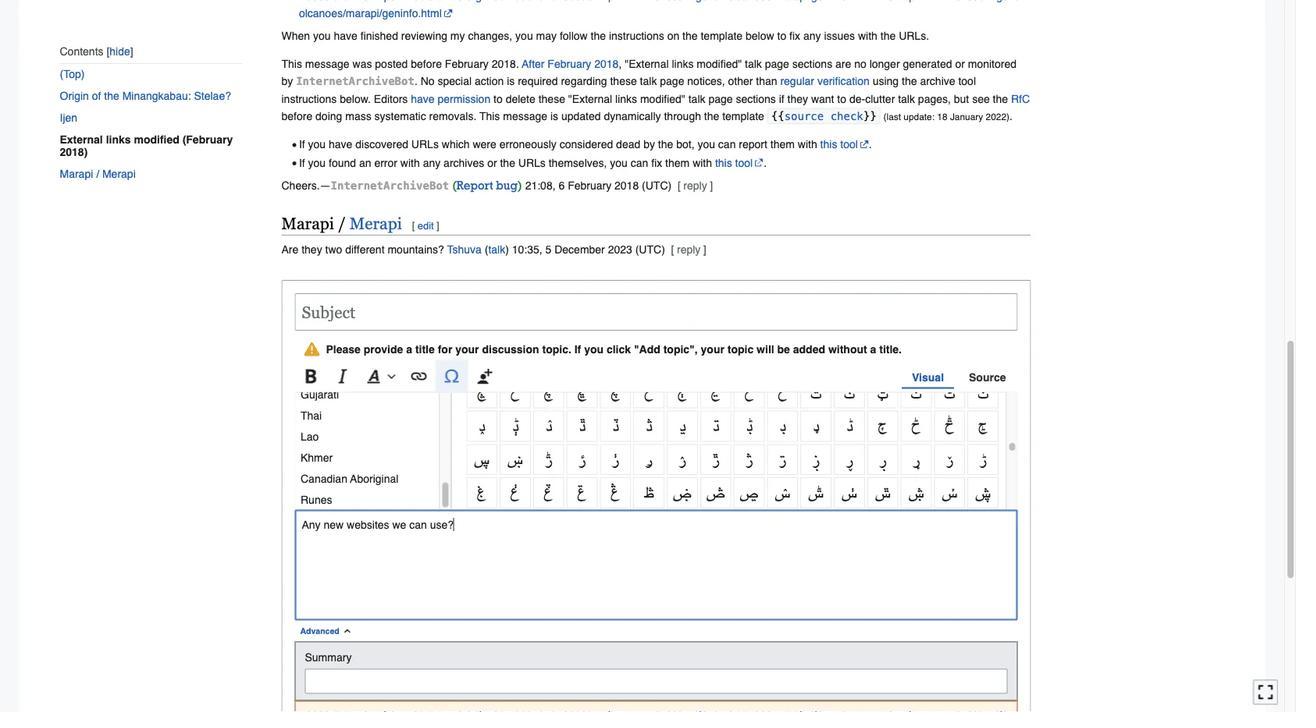 Task type: describe. For each thing, give the bounding box(es) containing it.
which
[[442, 138, 470, 151]]

modified" inside have permission to delete these "external links modified" talk page sections if they want to de-clutter talk pages, but see the rfc before doing mass systematic removals. this message is updated dynamically through the template {{ source check }} (last update: 18 january 2022) .
[[640, 93, 685, 105]]

, "external links modified" talk page sections are no longer generated or monitored by
[[282, 58, 1017, 88]]

1 horizontal spatial (
[[485, 244, 488, 256]]

ڛ
[[474, 451, 489, 470]]

report
[[457, 182, 493, 193]]

ۻ
[[673, 484, 691, 503]]

0 vertical spatial urls
[[411, 138, 439, 151]]

an
[[359, 157, 371, 169]]

below.
[[340, 93, 371, 105]]

february for message
[[548, 58, 591, 70]]

have for finished
[[334, 30, 357, 42]]

source
[[969, 371, 1006, 384]]

my
[[450, 30, 465, 42]]

(top) link
[[60, 63, 242, 85]]

contents
[[60, 45, 103, 57]]

2018 for internetarchivebot
[[615, 179, 639, 192]]

check
[[831, 110, 863, 123]]

ښ
[[507, 451, 522, 470]]

0 vertical spatial alert image
[[304, 341, 320, 357]]

1 horizontal spatial /
[[338, 214, 346, 233]]

2 a from the left
[[870, 343, 876, 355]]

sections inside have permission to delete these "external links modified" talk page sections if they want to de-clutter talk pages, but see the rfc before doing mass systematic removals. this message is updated dynamically through the template {{ source check }} (last update: 18 january 2022) .
[[736, 93, 776, 105]]

ڕ
[[846, 451, 852, 470]]

bot,
[[676, 138, 695, 151]]

be
[[777, 343, 790, 355]]

ڎ
[[645, 417, 652, 436]]

(last
[[884, 112, 901, 122]]

0 horizontal spatial this
[[282, 58, 302, 70]]

چ
[[610, 384, 620, 403]]

dead
[[616, 138, 641, 151]]

] inside cheers.— internetarchivebot ( report bug ) 21:08, 6 february 2018 (utc) [ reply ]
[[710, 179, 713, 192]]

visual tab
[[908, 366, 948, 389]]

external links modified (february 2018)
[[60, 133, 233, 158]]

0 vertical spatial any
[[803, 30, 821, 42]]

by inside , "external links modified" talk page sections are no longer generated or monitored by
[[282, 75, 293, 88]]

is inside internetarchivebot . no special action is required regarding these talk page notices, other than regular verification
[[507, 75, 515, 88]]

1 vertical spatial can
[[631, 157, 648, 169]]

1 vertical spatial them
[[665, 157, 690, 169]]

. down }}
[[869, 138, 872, 151]]

1 vertical spatial ]
[[436, 220, 439, 232]]

talk down 'notices,'
[[688, 93, 706, 105]]

title.
[[879, 343, 902, 355]]

2 vertical spatial if
[[574, 343, 581, 355]]

you right the bot,
[[698, 138, 715, 151]]

ݬ
[[578, 451, 585, 470]]

1 vertical spatial tool
[[840, 138, 858, 151]]

0 horizontal spatial to
[[494, 93, 503, 105]]

1 vertical spatial or
[[487, 157, 497, 169]]

2 horizontal spatial can
[[718, 138, 736, 151]]

report bug link
[[457, 182, 518, 193]]

1 horizontal spatial to
[[777, 30, 786, 42]]

new
[[324, 519, 344, 531]]

ڃ
[[711, 384, 720, 403]]

if you have discovered urls which were erroneously considered dead by the bot, you can report them with this tool
[[299, 138, 858, 151]]

mention a user image
[[477, 360, 492, 393]]

considered
[[560, 138, 613, 151]]

found
[[329, 157, 356, 169]]

generated
[[903, 58, 952, 70]]

any new websites we can use?
[[302, 519, 454, 531]]

(utc) inside cheers.— internetarchivebot ( report bug ) 21:08, 6 february 2018 (utc) [ reply ]
[[642, 179, 672, 192]]

please provide a title for your discussion topic. if you click "add topic", your topic will be added without a title.
[[326, 343, 902, 355]]

[ inside cheers.— internetarchivebot ( report bug ) 21:08, 6 february 2018 (utc) [ reply ]
[[678, 179, 681, 192]]

1 vertical spatial reply button
[[677, 244, 701, 256]]

using the archive tool instructions below. editors
[[282, 75, 976, 105]]

marapi / merapi inside marapi / merapi link
[[60, 168, 136, 180]]

archive
[[920, 75, 955, 88]]

2 horizontal spatial to
[[837, 93, 846, 105]]

page inside internetarchivebot . no special action is required regarding these talk page notices, other than regular verification
[[660, 75, 684, 88]]

talk link
[[488, 244, 505, 256]]

1 horizontal spatial marapi / merapi
[[282, 214, 402, 233]]

1 vertical spatial they
[[302, 244, 322, 256]]

contents hide
[[60, 45, 130, 57]]

tool inside using the archive tool instructions below. editors
[[958, 75, 976, 88]]

1 horizontal spatial this
[[820, 138, 837, 151]]

0 horizontal spatial /
[[96, 168, 99, 180]]

source check link
[[784, 110, 863, 123]]

the right of
[[104, 90, 119, 102]]

the up bug
[[500, 157, 515, 169]]

removals.
[[429, 110, 477, 122]]

1 horizontal spatial ]
[[703, 244, 706, 256]]

1 vertical spatial this
[[715, 157, 732, 169]]

1 vertical spatial [
[[412, 220, 415, 232]]

2023
[[608, 244, 632, 256]]

ݽ
[[942, 484, 957, 503]]

ڟ
[[644, 484, 654, 503]]

0 vertical spatial template
[[701, 30, 743, 42]]

link ⌘k image
[[411, 360, 427, 393]]

1 horizontal spatial instructions
[[609, 30, 664, 42]]

1 vertical spatial reply
[[677, 244, 701, 256]]

links inside have permission to delete these "external links modified" talk page sections if they want to de-clutter talk pages, but see the rfc before doing mass systematic removals. this message is updated dynamically through the template {{ source check }} (last update: 18 january 2022) .
[[615, 93, 637, 105]]

the inside using the archive tool instructions below. editors
[[902, 75, 917, 88]]

you down dead
[[610, 157, 628, 169]]

ڂ
[[744, 384, 754, 403]]

issues
[[824, 30, 855, 42]]

2 vertical spatial [
[[671, 244, 674, 256]]

marapi inside marapi / merapi link
[[60, 168, 93, 180]]

ڋ
[[746, 417, 752, 436]]

) inside cheers.— internetarchivebot ( report bug ) 21:08, 6 february 2018 (utc) [ reply ]
[[518, 182, 522, 193]]

instructions inside using the archive tool instructions below. editors
[[282, 93, 337, 105]]

through
[[664, 110, 701, 122]]

you up cheers.—
[[308, 157, 326, 169]]

. inside have permission to delete these "external links modified" talk page sections if they want to de-clutter talk pages, but see the rfc before doing mass systematic removals. this message is updated dynamically through the template {{ source check }} (last update: 18 january 2022) .
[[1010, 110, 1013, 122]]

than
[[756, 75, 777, 88]]

rfc link
[[1011, 93, 1030, 105]]

1 horizontal spatial by
[[644, 138, 655, 151]]

internetarchivebot link
[[331, 179, 449, 192]]

origin of the minangkabau: stelae?
[[60, 90, 231, 102]]

(top)
[[60, 68, 85, 80]]

gujarati
[[300, 388, 339, 400]]

,
[[619, 58, 622, 70]]

the left the urls.
[[881, 30, 896, 42]]

february up special
[[445, 58, 489, 70]]

ݼ
[[878, 417, 887, 436]]

1 horizontal spatial urls
[[518, 157, 546, 169]]

ڊ
[[779, 417, 786, 436]]

21:08,
[[525, 179, 556, 192]]

tshuva
[[447, 244, 482, 256]]

with right error
[[400, 157, 420, 169]]

have permission link
[[411, 93, 491, 105]]

ijen link
[[60, 107, 242, 129]]

1 vertical spatial merapi
[[350, 214, 402, 233]]

update:
[[904, 112, 935, 122]]

1 a from the left
[[406, 343, 412, 355]]

was
[[353, 58, 372, 70]]

cheers.—
[[282, 179, 331, 192]]

0 vertical spatial internetarchivebot
[[296, 75, 415, 88]]

these inside internetarchivebot . no special action is required regarding these talk page notices, other than regular verification
[[610, 75, 637, 88]]

ݭ
[[842, 484, 857, 503]]

the right through
[[704, 110, 719, 122]]

this tool link for tool
[[715, 157, 764, 169]]

the right follow
[[591, 30, 606, 42]]

please
[[326, 343, 361, 355]]

the right on
[[683, 30, 698, 42]]

are
[[282, 244, 299, 256]]

http://www.vsi.esdm.go.id/v olcanoes/marapi/geninfo.html
[[299, 0, 1029, 20]]

discussion
[[482, 343, 539, 355]]

required
[[518, 75, 558, 88]]

click
[[607, 343, 631, 355]]

doing
[[316, 110, 342, 122]]

below
[[746, 30, 774, 42]]

mass
[[345, 110, 371, 122]]

2 your from the left
[[701, 343, 725, 355]]

0 vertical spatial message
[[305, 58, 350, 70]]

ݾ
[[775, 484, 790, 503]]

february for internetarchivebot
[[568, 179, 612, 192]]

were
[[473, 138, 496, 151]]

page inside , "external links modified" talk page sections are no longer generated or monitored by
[[765, 58, 789, 70]]

( inside cheers.— internetarchivebot ( report bug ) 21:08, 6 february 2018 (utc) [ reply ]
[[452, 182, 457, 193]]

ݞ
[[544, 484, 553, 503]]

0 vertical spatial merapi
[[102, 168, 136, 180]]

may
[[536, 30, 557, 42]]

if for if you found an error with any archives or the urls themselves, you can fix them with this tool
[[299, 157, 305, 169]]

italic ⌘i image
[[335, 360, 350, 393]]

0 vertical spatial reply button
[[684, 179, 707, 192]]

monitored
[[968, 58, 1017, 70]]

10:35,
[[512, 244, 542, 256]]

de-
[[850, 93, 865, 105]]

websites
[[347, 519, 389, 531]]

error
[[374, 157, 397, 169]]

talk up 'update:'
[[898, 93, 915, 105]]

0 horizontal spatial fix
[[651, 157, 662, 169]]



Task type: locate. For each thing, give the bounding box(es) containing it.
alert image
[[304, 341, 320, 357], [306, 690, 330, 713]]

2018 down dead
[[615, 179, 639, 192]]

list box
[[295, 46, 439, 510]]

thai
[[300, 409, 322, 421]]

0 horizontal spatial these
[[539, 93, 565, 105]]

"external right ,
[[625, 58, 669, 70]]

. inside internetarchivebot . no special action is required regarding these talk page notices, other than regular verification
[[415, 75, 418, 88]]

0 vertical spatial before
[[411, 58, 442, 70]]

0 vertical spatial modified"
[[697, 58, 742, 70]]

message inside have permission to delete these "external links modified" talk page sections if they want to de-clutter talk pages, but see the rfc before doing mass systematic removals. this message is updated dynamically through the template {{ source check }} (last update: 18 january 2022) .
[[503, 110, 547, 122]]

or
[[955, 58, 965, 70], [487, 157, 497, 169]]

ۯ
[[679, 451, 685, 470]]

Summary text field
[[305, 669, 1008, 694]]

ݫ
[[612, 451, 619, 470]]

you down doing
[[308, 138, 326, 151]]

1 vertical spatial (utc)
[[635, 244, 665, 256]]

modified
[[134, 133, 179, 146]]

1 vertical spatial if
[[299, 157, 305, 169]]

bug
[[496, 182, 518, 193]]

or down were
[[487, 157, 497, 169]]

stelae?
[[194, 90, 231, 102]]

them
[[771, 138, 795, 151], [665, 157, 690, 169]]

Description text field
[[296, 511, 1017, 620]]

1 vertical spatial /
[[338, 214, 346, 233]]

are
[[836, 58, 851, 70]]

message down delete
[[503, 110, 547, 122]]

with
[[858, 30, 878, 42], [798, 138, 817, 151], [400, 157, 420, 169], [693, 157, 712, 169]]

use?
[[430, 519, 454, 531]]

summary
[[305, 651, 352, 664]]

2 horizontal spatial page
[[765, 58, 789, 70]]

0 horizontal spatial urls
[[411, 138, 439, 151]]

ݘ
[[477, 384, 486, 403]]

template left below at the right top of page
[[701, 30, 743, 42]]

2 horizontal spatial ]
[[710, 179, 713, 192]]

1 vertical spatial these
[[539, 93, 565, 105]]

0 vertical spatial [
[[678, 179, 681, 192]]

)
[[518, 182, 522, 193], [505, 244, 509, 256]]

reply right 2023
[[677, 244, 701, 256]]

1 vertical spatial instructions
[[282, 93, 337, 105]]

talk left 10:35,
[[488, 244, 505, 256]]

sections
[[792, 58, 833, 70], [736, 93, 776, 105]]

is left updated
[[550, 110, 558, 122]]

0 horizontal spatial (
[[452, 182, 457, 193]]

edit
[[418, 220, 434, 232]]

title
[[415, 343, 435, 355]]

these
[[610, 75, 637, 88], [539, 93, 565, 105]]

this down when
[[282, 58, 302, 70]]

ڙ
[[712, 451, 719, 470]]

updated
[[561, 110, 601, 122]]

{{
[[771, 110, 784, 123]]

0 horizontal spatial before
[[282, 110, 313, 122]]

these inside have permission to delete these "external links modified" talk page sections if they want to de-clutter talk pages, but see the rfc before doing mass systematic removals. this message is updated dynamically through the template {{ source check }} (last update: 18 january 2022) .
[[539, 93, 565, 105]]

the left the bot,
[[658, 138, 673, 151]]

2018)
[[60, 146, 88, 158]]

0 horizontal spatial page
[[660, 75, 684, 88]]

links up dynamically
[[615, 93, 637, 105]]

1 vertical spatial modified"
[[640, 93, 685, 105]]

tool down report
[[735, 157, 753, 169]]

(utc) down dynamically
[[642, 179, 672, 192]]

0 horizontal spatial "external
[[568, 93, 612, 105]]

2 vertical spatial tool
[[735, 157, 753, 169]]

0 vertical spatial 2018
[[594, 58, 619, 70]]

1 vertical spatial alert image
[[306, 690, 330, 713]]

ڠ
[[610, 484, 620, 503]]

before
[[411, 58, 442, 70], [282, 110, 313, 122]]

0 vertical spatial (
[[452, 182, 457, 193]]

marapi up are
[[282, 214, 334, 233]]

sections inside , "external links modified" talk page sections are no longer generated or monitored by
[[792, 58, 833, 70]]

the up 2022) at the top right of the page
[[993, 93, 1008, 105]]

2 vertical spatial page
[[709, 93, 733, 105]]

edit link
[[418, 220, 434, 232]]

urls.
[[899, 30, 929, 42]]

this tool link down report
[[715, 157, 764, 169]]

have up found
[[329, 138, 352, 151]]

1 vertical spatial "external
[[568, 93, 612, 105]]

instructions
[[609, 30, 664, 42], [282, 93, 337, 105]]

0 vertical spatial marapi / merapi
[[60, 168, 136, 180]]

1 your from the left
[[455, 343, 479, 355]]

internetarchivebot up below.
[[296, 75, 415, 88]]

are they two different mountains? tshuva ( talk ) 10:35, 5 december 2023 (utc) [ reply ]
[[282, 244, 706, 256]]

khmer
[[300, 451, 332, 464]]

1 horizontal spatial is
[[550, 110, 558, 122]]

regular verification link
[[780, 75, 870, 88]]

fix right below at the right top of page
[[789, 30, 800, 42]]

[ left edit
[[412, 220, 415, 232]]

څ
[[644, 384, 653, 403]]

pages,
[[918, 93, 951, 105]]

topic
[[728, 343, 754, 355]]

. down report
[[764, 157, 767, 169]]

tool down the check
[[840, 138, 858, 151]]

different
[[345, 244, 385, 256]]

any left issues
[[803, 30, 821, 42]]

ڗ
[[779, 451, 786, 470]]

but
[[954, 93, 969, 105]]

can
[[718, 138, 736, 151], [631, 157, 648, 169], [409, 519, 427, 531]]

permission
[[438, 93, 491, 105]]

1 horizontal spatial or
[[955, 58, 965, 70]]

"external
[[625, 58, 669, 70], [568, 93, 612, 105]]

1 vertical spatial )
[[505, 244, 509, 256]]

http://www.vsi.esdm.go.id/v
[[897, 0, 1029, 3]]

page
[[765, 58, 789, 70], [660, 75, 684, 88], [709, 93, 733, 105]]

0 vertical spatial this
[[282, 58, 302, 70]]

internetarchivebot down error
[[331, 179, 449, 192]]

0 horizontal spatial )
[[505, 244, 509, 256]]

special character image
[[444, 360, 460, 393]]

have up was at left top
[[334, 30, 357, 42]]

with right issues
[[858, 30, 878, 42]]

links right external
[[106, 133, 131, 146]]

you right when
[[313, 30, 331, 42]]

to left de-
[[837, 93, 846, 105]]

0 horizontal spatial is
[[507, 75, 515, 88]]

ٿ
[[810, 384, 821, 403]]

marapi down 2018)
[[60, 168, 93, 180]]

of
[[92, 90, 101, 102]]

your right for
[[455, 343, 479, 355]]

or inside , "external links modified" talk page sections are no longer generated or monitored by
[[955, 58, 965, 70]]

they right are
[[302, 244, 322, 256]]

1 horizontal spatial these
[[610, 75, 637, 88]]

if
[[299, 138, 305, 151], [299, 157, 305, 169], [574, 343, 581, 355]]

modified" up through
[[640, 93, 685, 105]]

fullscreen image
[[1258, 685, 1274, 701]]

merapi up different on the left of the page
[[350, 214, 402, 233]]

topic",
[[663, 343, 698, 355]]

ڐ
[[578, 417, 585, 436]]

) left '21:08,'
[[518, 182, 522, 193]]

ۺ
[[908, 484, 923, 503]]

page inside have permission to delete these "external links modified" talk page sections if they want to de-clutter talk pages, but see the rfc before doing mass systematic removals. this message is updated dynamically through the template {{ source check }} (last update: 18 january 2022) .
[[709, 93, 733, 105]]

if you found an error with any archives or the urls themselves, you can fix them with this tool
[[299, 157, 753, 169]]

ݱ
[[545, 451, 552, 470]]

) left 10:35,
[[505, 244, 509, 256]]

2 horizontal spatial [
[[678, 179, 681, 192]]

sections down than
[[736, 93, 776, 105]]

ݰ
[[808, 484, 823, 503]]

http://www.vsi.esdm.go.id/v olcanoes/marapi/geninfo.html link
[[299, 0, 1029, 20]]

internetarchivebot inside cheers.— internetarchivebot ( report bug ) 21:08, 6 february 2018 (utc) [ reply ]
[[331, 179, 449, 192]]

tool up but
[[958, 75, 976, 88]]

ځ
[[777, 384, 787, 403]]

have for discovered
[[329, 138, 352, 151]]

this inside have permission to delete these "external links modified" talk page sections if they want to de-clutter talk pages, but see the rfc before doing mass systematic removals. this message is updated dynamically through the template {{ source check }} (last update: 18 january 2022) .
[[479, 110, 500, 122]]

ݲ
[[911, 417, 921, 436]]

1 vertical spatial have
[[411, 93, 435, 105]]

have
[[334, 30, 357, 42], [411, 93, 435, 105], [329, 138, 352, 151]]

systematic
[[374, 110, 426, 122]]

1 vertical spatial template
[[722, 110, 764, 122]]

/ up two
[[338, 214, 346, 233]]

they inside have permission to delete these "external links modified" talk page sections if they want to de-clutter talk pages, but see the rfc before doing mass systematic removals. this message is updated dynamically through the template {{ source check }} (last update: 18 january 2022) .
[[788, 93, 808, 105]]

0 horizontal spatial merapi
[[102, 168, 136, 180]]

instructions up ,
[[609, 30, 664, 42]]

marapi
[[60, 168, 93, 180], [282, 214, 334, 233]]

if for if you have discovered urls which were erroneously considered dead by the bot, you can report them with this tool
[[299, 138, 305, 151]]

ۼ
[[477, 484, 486, 503]]

can down dead
[[631, 157, 648, 169]]

(utc)
[[642, 179, 672, 192], [635, 244, 665, 256]]

0 horizontal spatial a
[[406, 343, 412, 355]]

ڿ
[[544, 384, 553, 403]]

tool
[[958, 75, 976, 88], [840, 138, 858, 151], [735, 157, 753, 169]]

1 horizontal spatial this
[[479, 110, 500, 122]]

modified" up 'notices,'
[[697, 58, 742, 70]]

by down when
[[282, 75, 293, 88]]

1 vertical spatial marapi
[[282, 214, 334, 233]]

(utc) right 2023
[[635, 244, 665, 256]]

to right below at the right top of page
[[777, 30, 786, 42]]

0 horizontal spatial [
[[412, 220, 415, 232]]

them down {{
[[771, 138, 795, 151]]

0 vertical spatial "external
[[625, 58, 669, 70]]

a left title on the top
[[406, 343, 412, 355]]

ڇ
[[577, 384, 587, 403]]

links up 'notices,'
[[672, 58, 694, 70]]

template inside have permission to delete these "external links modified" talk page sections if they want to de-clutter talk pages, but see the rfc before doing mass systematic removals. this message is updated dynamically through the template {{ source check }} (last update: 18 january 2022) .
[[722, 110, 764, 122]]

with down the source
[[798, 138, 817, 151]]

0 vertical spatial or
[[955, 58, 965, 70]]

0 horizontal spatial this tool link
[[715, 157, 764, 169]]

after february 2018 link
[[522, 58, 619, 70]]

alert image down summary
[[306, 690, 330, 713]]

1 vertical spatial before
[[282, 110, 313, 122]]

(
[[452, 182, 457, 193], [485, 244, 488, 256]]

2018 for message
[[594, 58, 619, 70]]

have inside have permission to delete these "external links modified" talk page sections if they want to de-clutter talk pages, but see the rfc before doing mass systematic removals. this message is updated dynamically through the template {{ source check }} (last update: 18 january 2022) .
[[411, 93, 435, 105]]

instructions up doing
[[282, 93, 337, 105]]

february inside cheers.— internetarchivebot ( report bug ) 21:08, 6 february 2018 (utc) [ reply ]
[[568, 179, 612, 192]]

ژ
[[746, 451, 752, 470]]

links inside the external links modified (february 2018)
[[106, 133, 131, 146]]

2 vertical spatial links
[[106, 133, 131, 146]]

this tool link down the check
[[820, 138, 869, 151]]

urls left which
[[411, 138, 439, 151]]

this up were
[[479, 110, 500, 122]]

2018 down when you have finished reviewing my changes, you may follow the instructions on the template below to fix any issues with the urls.
[[594, 58, 619, 70]]

marapi / merapi down 2018)
[[60, 168, 136, 180]]

see
[[972, 93, 990, 105]]

1 horizontal spatial message
[[503, 110, 547, 122]]

reply inside cheers.— internetarchivebot ( report bug ) 21:08, 6 february 2018 (utc) [ reply ]
[[684, 179, 707, 192]]

origin
[[60, 90, 89, 102]]

you left may
[[515, 30, 533, 42]]

0 vertical spatial instructions
[[609, 30, 664, 42]]

1 horizontal spatial [
[[671, 244, 674, 256]]

if
[[779, 93, 785, 105]]

2 vertical spatial have
[[329, 138, 352, 151]]

sections up the regular verification 'link'
[[792, 58, 833, 70]]

1 vertical spatial urls
[[518, 157, 546, 169]]

reply button down the bot,
[[684, 179, 707, 192]]

"external inside , "external links modified" talk page sections are no longer generated or monitored by
[[625, 58, 669, 70]]

to down the action
[[494, 93, 503, 105]]

2 vertical spatial ]
[[703, 244, 706, 256]]

reply button right 2023
[[677, 244, 701, 256]]

list box containing gujarati
[[295, 46, 439, 510]]

external
[[60, 133, 103, 146]]

february down 'themselves,'
[[568, 179, 612, 192]]

0 vertical spatial )
[[518, 182, 522, 193]]

1 horizontal spatial )
[[518, 182, 522, 193]]

ڌ
[[712, 417, 719, 436]]

}}
[[863, 110, 877, 123]]

merapi
[[102, 168, 136, 180], [350, 214, 402, 233]]

ڄ
[[677, 384, 687, 403]]

talk inside , "external links modified" talk page sections are no longer generated or monitored by
[[745, 58, 762, 70]]

you left click
[[584, 343, 604, 355]]

this tool link for this
[[820, 138, 869, 151]]

1 vertical spatial 2018
[[615, 179, 639, 192]]

urls down the erroneously
[[518, 157, 546, 169]]

1 horizontal spatial them
[[771, 138, 795, 151]]

0 vertical spatial reply
[[684, 179, 707, 192]]

links inside , "external links modified" talk page sections are no longer generated or monitored by
[[672, 58, 694, 70]]

0 vertical spatial them
[[771, 138, 795, 151]]

ݮ
[[978, 417, 988, 436]]

with down the bot,
[[693, 157, 712, 169]]

0 horizontal spatial modified"
[[640, 93, 685, 105]]

1 vertical spatial internetarchivebot
[[331, 179, 449, 192]]

your left topic
[[701, 343, 725, 355]]

visual
[[912, 371, 944, 384]]

"add
[[634, 343, 660, 355]]

alert image up bold ⌘b icon
[[304, 341, 320, 357]]

0 horizontal spatial sections
[[736, 93, 776, 105]]

is down 2018.
[[507, 75, 515, 88]]

can left report
[[718, 138, 736, 151]]

ݖ
[[978, 384, 988, 403]]

1 vertical spatial message
[[503, 110, 547, 122]]

ڝ
[[740, 484, 758, 503]]

can inside description text field
[[409, 519, 427, 531]]

before inside have permission to delete these "external links modified" talk page sections if they want to de-clutter talk pages, but see the rfc before doing mass systematic removals. this message is updated dynamically through the template {{ source check }} (last update: 18 january 2022) .
[[282, 110, 313, 122]]

1 horizontal spatial fix
[[789, 30, 800, 42]]

0 vertical spatial this
[[820, 138, 837, 151]]

0 vertical spatial marapi
[[60, 168, 93, 180]]

0 horizontal spatial by
[[282, 75, 293, 88]]

0 horizontal spatial message
[[305, 58, 350, 70]]

the right using
[[902, 75, 917, 88]]

marapi / merapi up two
[[282, 214, 402, 233]]

can right we
[[409, 519, 427, 531]]

these down required on the left top
[[539, 93, 565, 105]]

fix down dynamically
[[651, 157, 662, 169]]

rfc
[[1011, 93, 1030, 105]]

or up archive
[[955, 58, 965, 70]]

5
[[545, 244, 552, 256]]

1 horizontal spatial "external
[[625, 58, 669, 70]]

editors
[[374, 93, 408, 105]]

page up have permission to delete these "external links modified" talk page sections if they want to de-clutter talk pages, but see the rfc before doing mass systematic removals. this message is updated dynamically through the template {{ source check }} (last update: 18 january 2022) .
[[660, 75, 684, 88]]

longer
[[870, 58, 900, 70]]

internetarchivebot . no special action is required regarding these talk page notices, other than regular verification
[[296, 75, 870, 88]]

before left doing
[[282, 110, 313, 122]]

1 vertical spatial (
[[485, 244, 488, 256]]

( down "archives"
[[452, 182, 457, 193]]

template up report
[[722, 110, 764, 122]]

bold ⌘b image
[[303, 360, 319, 393]]

0 horizontal spatial any
[[423, 157, 441, 169]]

report
[[739, 138, 768, 151]]

talk up other
[[745, 58, 762, 70]]

0 horizontal spatial marapi
[[60, 168, 93, 180]]

february up internetarchivebot . no special action is required regarding these talk page notices, other than regular verification
[[548, 58, 591, 70]]

1 horizontal spatial a
[[870, 343, 876, 355]]

[ down the bot,
[[678, 179, 681, 192]]

have down no
[[411, 93, 435, 105]]

switch editor tab list
[[902, 360, 1018, 393]]

Subject text field
[[295, 294, 1018, 331]]

1 horizontal spatial tool
[[840, 138, 858, 151]]

. left no
[[415, 75, 418, 88]]

0 vertical spatial /
[[96, 168, 99, 180]]

ٺ
[[911, 384, 921, 403]]

special
[[438, 75, 472, 88]]

1 vertical spatial marapi / merapi
[[282, 214, 402, 233]]

modified" inside , "external links modified" talk page sections are no longer generated or monitored by
[[697, 58, 742, 70]]

"external inside have permission to delete these "external links modified" talk page sections if they want to de-clutter talk pages, but see the rfc before doing mass systematic removals. this message is updated dynamically through the template {{ source check }} (last update: 18 january 2022) .
[[568, 93, 612, 105]]

0 vertical spatial can
[[718, 138, 736, 151]]

"external down regarding
[[568, 93, 612, 105]]

2018 inside cheers.— internetarchivebot ( report bug ) 21:08, 6 february 2018 (utc) [ reply ]
[[615, 179, 639, 192]]

message left was at left top
[[305, 58, 350, 70]]

1 horizontal spatial modified"
[[697, 58, 742, 70]]

1 vertical spatial is
[[550, 110, 558, 122]]

merapi down the external links modified (february 2018) on the top of page
[[102, 168, 136, 180]]

any left "archives"
[[423, 157, 441, 169]]

this
[[820, 138, 837, 151], [715, 157, 732, 169]]

0 horizontal spatial your
[[455, 343, 479, 355]]

0 horizontal spatial or
[[487, 157, 497, 169]]

is inside have permission to delete these "external links modified" talk page sections if they want to de-clutter talk pages, but see the rfc before doing mass systematic removals. this message is updated dynamically through the template {{ source check }} (last update: 18 january 2022) .
[[550, 110, 558, 122]]

( right the tshuva
[[485, 244, 488, 256]]

talk inside internetarchivebot . no special action is required regarding these talk page notices, other than regular verification
[[640, 75, 657, 88]]



Task type: vqa. For each thing, say whether or not it's contained in the screenshot.
top THE INTERNETARCHIVEBOT
yes



